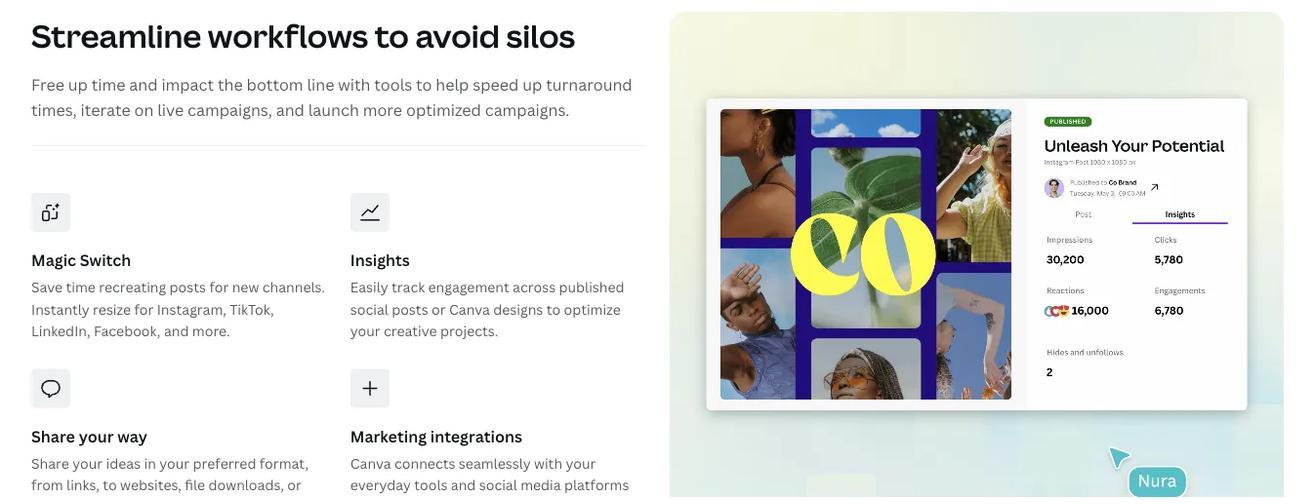 Task type: locate. For each thing, give the bounding box(es) containing it.
save
[[31, 279, 63, 297]]

seamlessly
[[459, 455, 531, 474]]

and up on
[[129, 74, 158, 95]]

with up launch
[[338, 74, 371, 95]]

0 horizontal spatial with
[[338, 74, 371, 95]]

0 horizontal spatial for
[[134, 301, 154, 319]]

1 horizontal spatial tools
[[414, 477, 448, 496]]

for down recreating
[[134, 301, 154, 319]]

to inside free up time and impact the bottom line with tools to help speed up turnaround times, iterate on live campaigns, and launch more optimized campaigns.
[[416, 74, 432, 95]]

2 up from the left
[[523, 74, 542, 95]]

to left help on the left top
[[416, 74, 432, 95]]

magic switch save time recreating posts for new channels. instantly resize for instagram, tiktok, linkedin, facebook, and more.
[[31, 250, 325, 341]]

social inside marketing integrations canva connects seamlessly with your everyday tools and social media platform
[[479, 477, 517, 496]]

posts up "instagram,"
[[170, 279, 206, 297]]

1 horizontal spatial with
[[534, 455, 563, 474]]

easily
[[350, 279, 388, 297]]

0 horizontal spatial social
[[350, 301, 388, 319]]

resize
[[93, 301, 131, 319]]

posts
[[170, 279, 206, 297], [392, 301, 428, 319]]

file
[[185, 477, 205, 496]]

for
[[209, 279, 229, 297], [134, 301, 154, 319]]

time inside the magic switch save time recreating posts for new channels. instantly resize for instagram, tiktok, linkedin, facebook, and more.
[[66, 279, 96, 297]]

channels.
[[262, 279, 325, 297]]

tools down connects
[[414, 477, 448, 496]]

with inside marketing integrations canva connects seamlessly with your everyday tools and social media platform
[[534, 455, 563, 474]]

canva inside insights easily track engagement across published social posts or canva designs to optimize your creative projects.
[[449, 301, 490, 319]]

downloads,
[[209, 477, 284, 496]]

tools inside marketing integrations canva connects seamlessly with your everyday tools and social media platform
[[414, 477, 448, 496]]

streamline workflows to avoid silos
[[31, 15, 575, 58]]

your left way
[[79, 427, 114, 448]]

share your way share your ideas in your preferred format, from links, to websites, file downloads, o
[[31, 427, 309, 499]]

canva up projects.
[[449, 301, 490, 319]]

0 vertical spatial share
[[31, 427, 75, 448]]

social
[[350, 301, 388, 319], [479, 477, 517, 496]]

your right seamlessly
[[566, 455, 596, 474]]

1 vertical spatial social
[[479, 477, 517, 496]]

launch
[[308, 99, 359, 120]]

tiktok,
[[230, 301, 274, 319]]

1 vertical spatial time
[[66, 279, 96, 297]]

1 horizontal spatial up
[[523, 74, 542, 95]]

avoid
[[415, 15, 500, 58]]

more.
[[192, 323, 230, 341]]

1 horizontal spatial canva
[[449, 301, 490, 319]]

1 vertical spatial canva
[[350, 455, 391, 474]]

free
[[31, 74, 64, 95]]

with up media
[[534, 455, 563, 474]]

canva up everyday
[[350, 455, 391, 474]]

engagement
[[428, 279, 509, 297]]

up
[[68, 74, 88, 95], [523, 74, 542, 95]]

and
[[129, 74, 158, 95], [276, 99, 305, 120], [164, 323, 189, 341], [451, 477, 476, 496]]

recreating
[[99, 279, 166, 297]]

0 horizontal spatial posts
[[170, 279, 206, 297]]

to down ideas
[[103, 477, 117, 496]]

your inside marketing integrations canva connects seamlessly with your everyday tools and social media platform
[[566, 455, 596, 474]]

share
[[31, 427, 75, 448], [31, 455, 69, 474]]

instagram,
[[157, 301, 226, 319]]

help
[[436, 74, 469, 95]]

1 horizontal spatial social
[[479, 477, 517, 496]]

social down "easily" at the bottom left of page
[[350, 301, 388, 319]]

ideas
[[106, 455, 141, 474]]

up up campaigns.
[[523, 74, 542, 95]]

time
[[91, 74, 125, 95], [66, 279, 96, 297]]

0 vertical spatial canva
[[449, 301, 490, 319]]

your
[[350, 323, 380, 341], [79, 427, 114, 448], [72, 455, 103, 474], [159, 455, 190, 474], [566, 455, 596, 474]]

1 horizontal spatial for
[[209, 279, 229, 297]]

integrations
[[430, 427, 522, 448]]

your right in
[[159, 455, 190, 474]]

or
[[432, 301, 446, 319]]

0 vertical spatial tools
[[374, 74, 412, 95]]

marketing
[[350, 427, 427, 448]]

with inside free up time and impact the bottom line with tools to help speed up turnaround times, iterate on live campaigns, and launch more optimized campaigns.
[[338, 74, 371, 95]]

0 horizontal spatial canva
[[350, 455, 391, 474]]

social down seamlessly
[[479, 477, 517, 496]]

1 vertical spatial tools
[[414, 477, 448, 496]]

your down "easily" at the bottom left of page
[[350, 323, 380, 341]]

instantly
[[31, 301, 90, 319]]

0 horizontal spatial up
[[68, 74, 88, 95]]

0 vertical spatial time
[[91, 74, 125, 95]]

speed
[[473, 74, 519, 95]]

campaigns.
[[485, 99, 570, 120]]

posts up creative
[[392, 301, 428, 319]]

1 up from the left
[[68, 74, 88, 95]]

to
[[375, 15, 409, 58], [416, 74, 432, 95], [547, 301, 561, 319], [103, 477, 117, 496]]

with
[[338, 74, 371, 95], [534, 455, 563, 474]]

preferred
[[193, 455, 256, 474]]

1 vertical spatial posts
[[392, 301, 428, 319]]

and down seamlessly
[[451, 477, 476, 496]]

to inside share your way share your ideas in your preferred format, from links, to websites, file downloads, o
[[103, 477, 117, 496]]

optimize
[[564, 301, 621, 319]]

track
[[392, 279, 425, 297]]

0 vertical spatial with
[[338, 74, 371, 95]]

everyday
[[350, 477, 411, 496]]

0 horizontal spatial tools
[[374, 74, 412, 95]]

live
[[157, 99, 184, 120]]

insights easily track engagement across published social posts or canva designs to optimize your creative projects.
[[350, 250, 625, 341]]

canva inside marketing integrations canva connects seamlessly with your everyday tools and social media platform
[[350, 455, 391, 474]]

0 vertical spatial posts
[[170, 279, 206, 297]]

format,
[[260, 455, 309, 474]]

1 vertical spatial with
[[534, 455, 563, 474]]

time up instantly
[[66, 279, 96, 297]]

canva
[[449, 301, 490, 319], [350, 455, 391, 474]]

and down "instagram,"
[[164, 323, 189, 341]]

time up iterate
[[91, 74, 125, 95]]

1 vertical spatial for
[[134, 301, 154, 319]]

tools
[[374, 74, 412, 95], [414, 477, 448, 496]]

bottom
[[247, 74, 303, 95]]

to down across
[[547, 301, 561, 319]]

up right 'free'
[[68, 74, 88, 95]]

1 vertical spatial share
[[31, 455, 69, 474]]

0 vertical spatial social
[[350, 301, 388, 319]]

tools up more
[[374, 74, 412, 95]]

1 horizontal spatial posts
[[392, 301, 428, 319]]

for left the "new" at the left of page
[[209, 279, 229, 297]]

1 share from the top
[[31, 427, 75, 448]]



Task type: vqa. For each thing, say whether or not it's contained in the screenshot.
the switch
yes



Task type: describe. For each thing, give the bounding box(es) containing it.
optimized
[[406, 99, 481, 120]]

websites,
[[120, 477, 182, 496]]

designs
[[493, 301, 543, 319]]

and inside the magic switch save time recreating posts for new channels. instantly resize for instagram, tiktok, linkedin, facebook, and more.
[[164, 323, 189, 341]]

campaigns,
[[188, 99, 272, 120]]

facebook,
[[94, 323, 161, 341]]

way
[[117, 427, 147, 448]]

iterate
[[81, 99, 131, 120]]

more
[[363, 99, 402, 120]]

linkedin,
[[31, 323, 90, 341]]

switch
[[80, 250, 131, 271]]

tools inside free up time and impact the bottom line with tools to help speed up turnaround times, iterate on live campaigns, and launch more optimized campaigns.
[[374, 74, 412, 95]]

published
[[559, 279, 625, 297]]

streamline
[[31, 15, 201, 58]]

projects.
[[440, 323, 498, 341]]

on
[[134, 99, 154, 120]]

magic
[[31, 250, 76, 271]]

workflows
[[208, 15, 368, 58]]

and inside marketing integrations canva connects seamlessly with your everyday tools and social media platform
[[451, 477, 476, 496]]

2 share from the top
[[31, 455, 69, 474]]

time inside free up time and impact the bottom line with tools to help speed up turnaround times, iterate on live campaigns, and launch more optimized campaigns.
[[91, 74, 125, 95]]

to inside insights easily track engagement across published social posts or canva designs to optimize your creative projects.
[[547, 301, 561, 319]]

posts inside the magic switch save time recreating posts for new channels. instantly resize for instagram, tiktok, linkedin, facebook, and more.
[[170, 279, 206, 297]]

and down bottom
[[276, 99, 305, 120]]

connects
[[395, 455, 455, 474]]

your inside insights easily track engagement across published social posts or canva designs to optimize your creative projects.
[[350, 323, 380, 341]]

silos
[[506, 15, 575, 58]]

creative
[[384, 323, 437, 341]]

to left avoid
[[375, 15, 409, 58]]

free up time and impact the bottom line with tools to help speed up turnaround times, iterate on live campaigns, and launch more optimized campaigns.
[[31, 74, 632, 120]]

insights
[[350, 250, 410, 271]]

line
[[307, 74, 334, 95]]

posts inside insights easily track engagement across published social posts or canva designs to optimize your creative projects.
[[392, 301, 428, 319]]

turnaround
[[546, 74, 632, 95]]

media
[[521, 477, 561, 496]]

in
[[144, 455, 156, 474]]

across
[[513, 279, 556, 297]]

from
[[31, 477, 63, 496]]

0 vertical spatial for
[[209, 279, 229, 297]]

new
[[232, 279, 259, 297]]

marketing integrations canva connects seamlessly with your everyday tools and social media platform
[[350, 427, 629, 499]]

impact
[[161, 74, 214, 95]]

times,
[[31, 99, 77, 120]]

links,
[[66, 477, 100, 496]]

your up links,
[[72, 455, 103, 474]]

the
[[218, 74, 243, 95]]

social inside insights easily track engagement across published social posts or canva designs to optimize your creative projects.
[[350, 301, 388, 319]]



